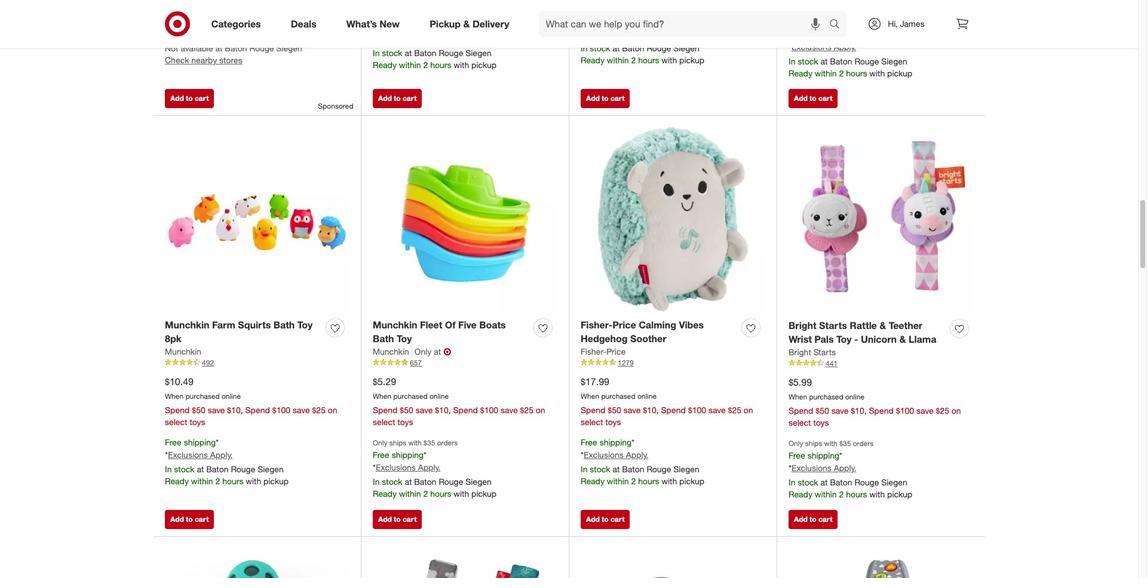 Task type: vqa. For each thing, say whether or not it's contained in the screenshot.
One Piece Clothing Sets Checkbox
no



Task type: describe. For each thing, give the bounding box(es) containing it.
farm
[[212, 319, 235, 331]]

wrist
[[789, 333, 812, 345]]

fisher- for fisher-price calming vibes hedgehog soother
[[581, 319, 613, 331]]

check
[[165, 55, 189, 65]]

1279
[[618, 358, 634, 367]]

$5.99
[[789, 376, 812, 388]]

munchkin for munchkin only at ¬
[[373, 346, 409, 357]]

starts for bright starts
[[814, 347, 836, 357]]

categories
[[211, 18, 261, 30]]

492
[[202, 358, 214, 367]]

in stock at  baton rouge siegen ready within 2 hours with pickup
[[373, 48, 497, 70]]

pickup
[[430, 18, 461, 30]]

with inside in stock at  baton rouge siegen ready within 2 hours with pickup
[[454, 60, 469, 70]]

what's
[[347, 18, 377, 30]]

fleet
[[420, 319, 443, 331]]

$100 for munchkin fleet of five boats bath toy
[[480, 405, 499, 416]]

spend down 657 link
[[453, 405, 478, 416]]

unicorn
[[861, 333, 897, 345]]

fisher-price
[[581, 346, 626, 357]]

orders for munchkin fleet of five boats bath toy
[[437, 439, 458, 448]]

online for $5.99
[[846, 392, 865, 401]]

starts for bright starts rattle & teether wrist pals toy - unicorn & llama
[[820, 320, 848, 332]]

exclusions inside free shipping * * exclusions apply. not available at baton rouge siegen check nearby stores
[[168, 29, 208, 39]]

$50 for $17.99
[[608, 405, 622, 416]]

bright for bright starts
[[789, 347, 812, 357]]

hi,
[[888, 19, 898, 29]]

baton inside free shipping * * exclusions apply. not available at baton rouge siegen check nearby stores
[[225, 43, 247, 53]]

free shipping
[[373, 21, 424, 31]]

squirts
[[238, 319, 271, 331]]

munchkin for munchkin fleet of five boats bath toy
[[373, 319, 418, 331]]

munchkin farm squirts bath toy 8pk link
[[165, 319, 321, 346]]

of
[[445, 319, 456, 331]]

-
[[855, 333, 859, 345]]

siegen inside in stock at  baton rouge siegen ready within 2 hours with pickup
[[466, 48, 492, 58]]

rattle
[[850, 320, 877, 332]]

toys for $5.29
[[398, 417, 413, 428]]

nearby
[[191, 55, 217, 65]]

& inside the pickup & delivery link
[[464, 18, 470, 30]]

search
[[824, 19, 853, 31]]

baton inside in stock at  baton rouge siegen ready within 2 hours with pickup
[[414, 48, 437, 58]]

apply. inside free shipping * * exclusions apply. not available at baton rouge siegen check nearby stores
[[210, 29, 233, 39]]

$10.49
[[165, 376, 194, 388]]

on for munchkin farm squirts bath toy 8pk
[[328, 405, 338, 416]]

hours inside in stock at  baton rouge siegen ready within 2 hours with pickup
[[430, 60, 452, 70]]

bright starts rattle & teether wrist pals toy - unicorn & llama
[[789, 320, 937, 345]]

1279 link
[[581, 358, 765, 368]]

free inside free shipping * * exclusions apply. not available at baton rouge siegen check nearby stores
[[165, 16, 182, 27]]

price for fisher-price
[[607, 346, 626, 357]]

only ships with $35 orders free shipping * * exclusions apply. in stock at  baton rouge siegen ready within 2 hours with pickup for bright starts rattle & teether wrist pals toy - unicorn & llama
[[789, 440, 913, 500]]

$50 for $5.29
[[400, 405, 414, 416]]

hedgehog
[[581, 333, 628, 345]]

select for $5.99
[[789, 418, 811, 428]]

$5.29
[[373, 376, 396, 388]]

check nearby stores button
[[165, 55, 242, 66]]

teether
[[889, 320, 923, 332]]

$10.49 when purchased online spend $50 save $10, spend $100 save $25 on select toys
[[165, 376, 338, 428]]

toy inside bright starts rattle & teether wrist pals toy - unicorn & llama
[[837, 333, 852, 345]]

657
[[410, 358, 422, 367]]

1 munchkin link from the left
[[165, 346, 201, 358]]

fisher-price link
[[581, 346, 626, 358]]

only inside munchkin only at ¬
[[415, 346, 432, 357]]

online for $10.49
[[222, 392, 241, 401]]

spend down 1279 link
[[661, 405, 686, 416]]

online for $5.29
[[430, 392, 449, 401]]

441
[[826, 359, 838, 368]]

fisher- for fisher-price
[[581, 346, 607, 357]]

bright starts link
[[789, 346, 836, 358]]

$10, for $10.49
[[227, 405, 243, 416]]

orders for bright starts rattle & teether wrist pals toy - unicorn & llama
[[853, 440, 874, 448]]

$10, for $5.29
[[435, 405, 451, 416]]

munchkin for munchkin farm squirts bath toy 8pk
[[165, 319, 210, 331]]

munchkin farm squirts bath toy 8pk
[[165, 319, 313, 345]]

when for $10.49
[[165, 392, 184, 401]]

vibes
[[679, 319, 704, 331]]

deals
[[291, 18, 317, 30]]

calming
[[639, 319, 677, 331]]

five
[[459, 319, 477, 331]]

2 munchkin link from the left
[[373, 346, 412, 358]]

siegen inside free shipping * * exclusions apply. not available at baton rouge siegen check nearby stores
[[276, 43, 302, 53]]

search button
[[824, 11, 853, 39]]

within inside in stock at  baton rouge siegen ready within 2 hours with pickup
[[399, 60, 421, 70]]

$17.99
[[581, 376, 610, 388]]

categories link
[[201, 11, 276, 37]]

free shipping * * exclusions apply. in stock at  baton rouge siegen ready within 2 hours with pickup for munchkin farm squirts bath toy 8pk
[[165, 438, 289, 487]]

bright for bright starts rattle & teether wrist pals toy - unicorn & llama
[[789, 320, 817, 332]]

available
[[181, 43, 213, 53]]

$100 for munchkin farm squirts bath toy 8pk
[[272, 405, 291, 416]]



Task type: locate. For each thing, give the bounding box(es) containing it.
toy inside munchkin farm squirts bath toy 8pk
[[298, 319, 313, 331]]

select inside $10.49 when purchased online spend $50 save $10, spend $100 save $25 on select toys
[[165, 417, 187, 428]]

starts inside bright starts rattle & teether wrist pals toy - unicorn & llama
[[820, 320, 848, 332]]

$50 down $10.49 at the bottom
[[192, 405, 206, 416]]

spend down 441 link
[[869, 406, 894, 416]]

$35 for bright starts rattle & teether wrist pals toy - unicorn & llama
[[840, 440, 851, 448]]

online down 1279 link
[[638, 392, 657, 401]]

when for $17.99
[[581, 392, 600, 401]]

$10, inside $5.29 when purchased online spend $50 save $10, spend $100 save $25 on select toys
[[435, 405, 451, 416]]

in inside in stock at  baton rouge siegen ready within 2 hours with pickup
[[373, 48, 380, 58]]

$35 for munchkin fleet of five boats bath toy
[[424, 439, 435, 448]]

when inside "$17.99 when purchased online spend $50 save $10, spend $100 save $25 on select toys"
[[581, 392, 600, 401]]

$50 down $17.99
[[608, 405, 622, 416]]

toy left the -
[[837, 333, 852, 345]]

$50 for $5.99
[[816, 406, 830, 416]]

1 vertical spatial &
[[880, 320, 887, 332]]

¬
[[444, 346, 451, 358]]

$35 down $5.99 when purchased online spend $50 save $10, spend $100 save $25 on select toys
[[840, 440, 851, 448]]

1 vertical spatial fisher-
[[581, 346, 607, 357]]

at inside in stock at  baton rouge siegen ready within 2 hours with pickup
[[405, 48, 412, 58]]

purchased inside "$17.99 when purchased online spend $50 save $10, spend $100 save $25 on select toys"
[[602, 392, 636, 401]]

on inside $5.29 when purchased online spend $50 save $10, spend $100 save $25 on select toys
[[536, 405, 546, 416]]

select inside "$17.99 when purchased online spend $50 save $10, spend $100 save $25 on select toys"
[[581, 417, 603, 428]]

0 vertical spatial fisher-
[[581, 319, 613, 331]]

apply.
[[210, 29, 233, 39], [626, 29, 649, 39], [834, 42, 857, 52], [210, 450, 233, 460], [626, 450, 649, 460], [418, 463, 441, 473], [834, 463, 857, 474]]

orders
[[853, 18, 874, 27], [437, 439, 458, 448], [853, 440, 874, 448]]

$25 inside $5.29 when purchased online spend $50 save $10, spend $100 save $25 on select toys
[[520, 405, 534, 416]]

munchkin only at ¬
[[373, 346, 451, 358]]

munchkin fleet of five boats bath toy link
[[373, 319, 529, 346]]

munchkin inside munchkin only at ¬
[[373, 346, 409, 357]]

select
[[165, 417, 187, 428], [373, 417, 395, 428], [581, 417, 603, 428], [789, 418, 811, 428]]

toys for $17.99
[[606, 417, 621, 428]]

bath up munchkin only at ¬ at the left of page
[[373, 333, 394, 345]]

$100 inside $5.99 when purchased online spend $50 save $10, spend $100 save $25 on select toys
[[896, 406, 915, 416]]

when for $5.29
[[373, 392, 392, 401]]

spend down $17.99
[[581, 405, 606, 416]]

ships for bright starts rattle & teether wrist pals toy - unicorn & llama
[[806, 440, 823, 448]]

in
[[581, 43, 588, 53], [373, 48, 380, 58], [789, 56, 796, 67], [165, 465, 172, 475], [581, 465, 588, 475], [373, 477, 380, 487], [789, 478, 796, 488]]

$50 inside $5.99 when purchased online spend $50 save $10, spend $100 save $25 on select toys
[[816, 406, 830, 416]]

$10, for $17.99
[[643, 405, 659, 416]]

$100 inside "$17.99 when purchased online spend $50 save $10, spend $100 save $25 on select toys"
[[688, 405, 707, 416]]

492 link
[[165, 358, 349, 368]]

bright up wrist
[[789, 320, 817, 332]]

$10, down 657 link
[[435, 405, 451, 416]]

$50 down 441 on the right bottom of page
[[816, 406, 830, 416]]

online down '492' link
[[222, 392, 241, 401]]

stock inside in stock at  baton rouge siegen ready within 2 hours with pickup
[[382, 48, 403, 58]]

bath inside the 'munchkin fleet of five boats bath toy'
[[373, 333, 394, 345]]

when
[[165, 392, 184, 401], [373, 392, 392, 401], [581, 392, 600, 401], [789, 392, 808, 401]]

soother
[[631, 333, 667, 345]]

$100 for bright starts rattle & teether wrist pals toy - unicorn & llama
[[896, 406, 915, 416]]

bright starts rattle & teether wrist pals toy - unicorn & llama image
[[789, 128, 974, 312], [789, 128, 974, 312]]

0 vertical spatial &
[[464, 18, 470, 30]]

online inside $5.29 when purchased online spend $50 save $10, spend $100 save $25 on select toys
[[430, 392, 449, 401]]

online inside $5.99 when purchased online spend $50 save $10, spend $100 save $25 on select toys
[[846, 392, 865, 401]]

what's new link
[[336, 11, 415, 37]]

munchkin
[[165, 319, 210, 331], [373, 319, 418, 331], [165, 346, 201, 357], [373, 346, 409, 357]]

spend down $5.99
[[789, 406, 814, 416]]

pickup inside in stock at  baton rouge siegen ready within 2 hours with pickup
[[472, 60, 497, 70]]

free shipping * * exclusions apply. not available at baton rouge siegen check nearby stores
[[165, 16, 302, 65]]

toys inside $5.99 when purchased online spend $50 save $10, spend $100 save $25 on select toys
[[814, 418, 829, 428]]

at inside munchkin only at ¬
[[434, 346, 441, 357]]

sassy drive & drool key image
[[165, 549, 349, 579], [165, 549, 349, 579]]

online inside "$17.99 when purchased online spend $50 save $10, spend $100 save $25 on select toys"
[[638, 392, 657, 401]]

purchased inside $5.29 when purchased online spend $50 save $10, spend $100 save $25 on select toys
[[394, 392, 428, 401]]

orders right "search"
[[853, 18, 874, 27]]

toy
[[298, 319, 313, 331], [397, 333, 412, 345], [837, 333, 852, 345]]

munchkin inside munchkin farm squirts bath toy 8pk
[[165, 319, 210, 331]]

What can we help you find? suggestions appear below search field
[[539, 11, 833, 37]]

at inside free shipping * * exclusions apply. not available at baton rouge siegen check nearby stores
[[215, 43, 223, 53]]

cart
[[195, 94, 209, 103], [403, 94, 417, 103], [611, 94, 625, 103], [819, 94, 833, 103], [195, 515, 209, 524], [403, 515, 417, 524], [611, 515, 625, 524], [819, 515, 833, 524]]

select down $17.99
[[581, 417, 603, 428]]

1 horizontal spatial toy
[[397, 333, 412, 345]]

toys inside "$17.99 when purchased online spend $50 save $10, spend $100 save $25 on select toys"
[[606, 417, 621, 428]]

hi, james
[[888, 19, 925, 29]]

ready
[[581, 55, 605, 65], [373, 60, 397, 70], [789, 68, 813, 79], [165, 476, 189, 487], [581, 476, 605, 487], [373, 489, 397, 499], [789, 490, 813, 500]]

bright
[[789, 320, 817, 332], [789, 347, 812, 357]]

llama
[[909, 333, 937, 345]]

only ships with $35 orders free shipping * * exclusions apply. in stock at  baton rouge siegen ready within 2 hours with pickup for munchkin fleet of five boats bath toy
[[373, 439, 497, 499]]

8pk
[[165, 333, 182, 345]]

shipping inside free shipping * * exclusions apply. not available at baton rouge siegen check nearby stores
[[184, 16, 216, 27]]

toys inside $5.29 when purchased online spend $50 save $10, spend $100 save $25 on select toys
[[398, 417, 413, 428]]

delivery
[[473, 18, 510, 30]]

online inside $10.49 when purchased online spend $50 save $10, spend $100 save $25 on select toys
[[222, 392, 241, 401]]

starts inside 'bright starts' link
[[814, 347, 836, 357]]

$17.99 when purchased online spend $50 save $10, spend $100 save $25 on select toys
[[581, 376, 754, 428]]

select for $17.99
[[581, 417, 603, 428]]

select down $5.29
[[373, 417, 395, 428]]

1 bright from the top
[[789, 320, 817, 332]]

fisher- inside fisher-price calming vibes hedgehog soother
[[581, 319, 613, 331]]

pals
[[815, 333, 834, 345]]

bright inside bright starts rattle & teether wrist pals toy - unicorn & llama
[[789, 320, 817, 332]]

munchkin link down '8pk'
[[165, 346, 201, 358]]

$10, inside $5.99 when purchased online spend $50 save $10, spend $100 save $25 on select toys
[[851, 406, 867, 416]]

0 horizontal spatial bath
[[274, 319, 295, 331]]

select inside $5.29 when purchased online spend $50 save $10, spend $100 save $25 on select toys
[[373, 417, 395, 428]]

$25 for munchkin farm squirts bath toy 8pk
[[312, 405, 326, 416]]

exclusions apply. button
[[168, 28, 233, 40], [584, 28, 649, 40], [792, 41, 857, 53], [168, 450, 233, 462], [584, 450, 649, 462], [376, 462, 441, 474], [792, 463, 857, 475]]

fisher- up hedgehog
[[581, 319, 613, 331]]

james
[[900, 19, 925, 29]]

infantino go gaga! lights & music busy keys image
[[789, 549, 974, 579], [789, 549, 974, 579]]

when down $17.99
[[581, 392, 600, 401]]

munchkin up $5.29
[[373, 346, 409, 357]]

only ships with $35 orders free shipping * * exclusions apply. in stock at  baton rouge siegen ready within 2 hours with pickup
[[789, 18, 913, 79], [373, 439, 497, 499], [789, 440, 913, 500]]

on for fisher-price calming vibes hedgehog soother
[[744, 405, 754, 416]]

toy inside the 'munchkin fleet of five boats bath toy'
[[397, 333, 412, 345]]

on inside "$17.99 when purchased online spend $50 save $10, spend $100 save $25 on select toys"
[[744, 405, 754, 416]]

$10, down 1279 link
[[643, 405, 659, 416]]

$10, inside "$17.99 when purchased online spend $50 save $10, spend $100 save $25 on select toys"
[[643, 405, 659, 416]]

stores
[[219, 55, 242, 65]]

purchased down $5.29
[[394, 392, 428, 401]]

to
[[186, 94, 193, 103], [394, 94, 401, 103], [602, 94, 609, 103], [810, 94, 817, 103], [186, 515, 193, 524], [394, 515, 401, 524], [602, 515, 609, 524], [810, 515, 817, 524]]

$100 down 441 link
[[896, 406, 915, 416]]

online for $17.99
[[638, 392, 657, 401]]

pickup & delivery
[[430, 18, 510, 30]]

bright starts
[[789, 347, 836, 357]]

when down $5.99
[[789, 392, 808, 401]]

rouge inside in stock at  baton rouge siegen ready within 2 hours with pickup
[[439, 48, 463, 58]]

munchkin farm squirts bath toy 8pk image
[[165, 128, 349, 312], [165, 128, 349, 312]]

purchased for $10.49
[[186, 392, 220, 401]]

purchased inside $10.49 when purchased online spend $50 save $10, spend $100 save $25 on select toys
[[186, 392, 220, 401]]

toys for $5.99
[[814, 418, 829, 428]]

on inside $5.99 when purchased online spend $50 save $10, spend $100 save $25 on select toys
[[952, 406, 962, 416]]

fisher- down hedgehog
[[581, 346, 607, 357]]

add to cart button
[[165, 89, 214, 108], [373, 89, 422, 108], [581, 89, 630, 108], [789, 89, 838, 108], [165, 510, 214, 529], [373, 510, 422, 529], [581, 510, 630, 529], [789, 510, 838, 529]]

& down teether
[[900, 333, 906, 345]]

price inside fisher-price calming vibes hedgehog soother
[[613, 319, 636, 331]]

orders down $5.29 when purchased online spend $50 save $10, spend $100 save $25 on select toys on the bottom left of the page
[[437, 439, 458, 448]]

$25
[[312, 405, 326, 416], [520, 405, 534, 416], [728, 405, 742, 416], [936, 406, 950, 416]]

select for $5.29
[[373, 417, 395, 428]]

ships
[[806, 18, 823, 27], [390, 439, 407, 448], [806, 440, 823, 448]]

on inside $10.49 when purchased online spend $50 save $10, spend $100 save $25 on select toys
[[328, 405, 338, 416]]

price for fisher-price calming vibes hedgehog soother
[[613, 319, 636, 331]]

pickup
[[680, 55, 705, 65], [472, 60, 497, 70], [888, 68, 913, 79], [264, 476, 289, 487], [680, 476, 705, 487], [472, 489, 497, 499], [888, 490, 913, 500]]

hours
[[638, 55, 660, 65], [430, 60, 452, 70], [846, 68, 868, 79], [222, 476, 244, 487], [638, 476, 660, 487], [430, 489, 452, 499], [846, 490, 868, 500]]

0 horizontal spatial toy
[[298, 319, 313, 331]]

1 vertical spatial bath
[[373, 333, 394, 345]]

toys inside $10.49 when purchased online spend $50 save $10, spend $100 save $25 on select toys
[[190, 417, 205, 428]]

select for $10.49
[[165, 417, 187, 428]]

spend down $5.29
[[373, 405, 398, 416]]

$10,
[[227, 405, 243, 416], [435, 405, 451, 416], [643, 405, 659, 416], [851, 406, 867, 416]]

rouge inside free shipping * * exclusions apply. not available at baton rouge siegen check nearby stores
[[250, 43, 274, 53]]

add
[[170, 94, 184, 103], [378, 94, 392, 103], [586, 94, 600, 103], [794, 94, 808, 103], [170, 515, 184, 524], [378, 515, 392, 524], [586, 515, 600, 524], [794, 515, 808, 524]]

657 link
[[373, 358, 557, 368]]

munchkin for munchkin
[[165, 346, 201, 357]]

0 vertical spatial price
[[613, 319, 636, 331]]

when for $5.99
[[789, 392, 808, 401]]

munchkin up '8pk'
[[165, 319, 210, 331]]

fisher-price calming vibes hedgehog soother image
[[581, 128, 765, 312], [581, 128, 765, 312]]

1 vertical spatial price
[[607, 346, 626, 357]]

when inside $5.99 when purchased online spend $50 save $10, spend $100 save $25 on select toys
[[789, 392, 808, 401]]

0 horizontal spatial munchkin link
[[165, 346, 201, 358]]

fisher- inside fisher-price link
[[581, 346, 607, 357]]

when inside $10.49 when purchased online spend $50 save $10, spend $100 save $25 on select toys
[[165, 392, 184, 401]]

within
[[607, 55, 629, 65], [399, 60, 421, 70], [815, 68, 837, 79], [191, 476, 213, 487], [607, 476, 629, 487], [399, 489, 421, 499], [815, 490, 837, 500]]

$100 for fisher-price calming vibes hedgehog soother
[[688, 405, 707, 416]]

1 horizontal spatial bath
[[373, 333, 394, 345]]

bright down wrist
[[789, 347, 812, 357]]

infantino go gaga! wrist rattles - fox & owl image
[[373, 549, 557, 579], [373, 549, 557, 579]]

purchased down $5.99
[[810, 392, 844, 401]]

when down $10.49 at the bottom
[[165, 392, 184, 401]]

spend
[[165, 405, 190, 416], [245, 405, 270, 416], [373, 405, 398, 416], [453, 405, 478, 416], [581, 405, 606, 416], [661, 405, 686, 416], [789, 406, 814, 416], [869, 406, 894, 416]]

& up unicorn
[[880, 320, 887, 332]]

spend down $10.49 at the bottom
[[165, 405, 190, 416]]

new
[[380, 18, 400, 30]]

ready inside in stock at  baton rouge siegen ready within 2 hours with pickup
[[373, 60, 397, 70]]

$50 for $10.49
[[192, 405, 206, 416]]

fisher-price calming vibes hedgehog soother link
[[581, 319, 737, 346]]

2 vertical spatial &
[[900, 333, 906, 345]]

& right pickup
[[464, 18, 470, 30]]

toy right the squirts
[[298, 319, 313, 331]]

&
[[464, 18, 470, 30], [880, 320, 887, 332], [900, 333, 906, 345]]

price up hedgehog
[[613, 319, 636, 331]]

purchased for $17.99
[[602, 392, 636, 401]]

on for munchkin fleet of five boats bath toy
[[536, 405, 546, 416]]

$10, down 441 link
[[851, 406, 867, 416]]

toys for $10.49
[[190, 417, 205, 428]]

$10, inside $10.49 when purchased online spend $50 save $10, spend $100 save $25 on select toys
[[227, 405, 243, 416]]

online down 441 link
[[846, 392, 865, 401]]

1 fisher- from the top
[[581, 319, 613, 331]]

munchkin fleet of five boats bath toy image
[[373, 128, 557, 312], [373, 128, 557, 312]]

$50 inside $10.49 when purchased online spend $50 save $10, spend $100 save $25 on select toys
[[192, 405, 206, 416]]

purchased for $5.29
[[394, 392, 428, 401]]

$25 for munchkin fleet of five boats bath toy
[[520, 405, 534, 416]]

$25 for fisher-price calming vibes hedgehog soother
[[728, 405, 742, 416]]

select down $10.49 at the bottom
[[165, 417, 187, 428]]

when down $5.29
[[373, 392, 392, 401]]

toys
[[190, 417, 205, 428], [398, 417, 413, 428], [606, 417, 621, 428], [814, 418, 829, 428]]

nuby ice gel baby teether keys image
[[581, 549, 765, 579], [581, 549, 765, 579]]

rouge
[[250, 43, 274, 53], [647, 43, 671, 53], [439, 48, 463, 58], [855, 56, 879, 67], [231, 465, 255, 475], [647, 465, 671, 475], [439, 477, 463, 487], [855, 478, 879, 488]]

2 inside in stock at  baton rouge siegen ready within 2 hours with pickup
[[423, 60, 428, 70]]

on
[[328, 405, 338, 416], [536, 405, 546, 416], [744, 405, 754, 416], [952, 406, 962, 416]]

$5.29 when purchased online spend $50 save $10, spend $100 save $25 on select toys
[[373, 376, 546, 428]]

munchkin down '8pk'
[[165, 346, 201, 357]]

munchkin up munchkin only at ¬ at the left of page
[[373, 319, 418, 331]]

2 bright from the top
[[789, 347, 812, 357]]

deals link
[[281, 11, 332, 37]]

orders down $5.99 when purchased online spend $50 save $10, spend $100 save $25 on select toys
[[853, 440, 874, 448]]

$25 inside "$17.99 when purchased online spend $50 save $10, spend $100 save $25 on select toys"
[[728, 405, 742, 416]]

$100 down '492' link
[[272, 405, 291, 416]]

purchased inside $5.99 when purchased online spend $50 save $10, spend $100 save $25 on select toys
[[810, 392, 844, 401]]

$35 left hi,
[[840, 18, 851, 27]]

bath inside munchkin farm squirts bath toy 8pk
[[274, 319, 295, 331]]

1 vertical spatial starts
[[814, 347, 836, 357]]

$50 inside $5.29 when purchased online spend $50 save $10, spend $100 save $25 on select toys
[[400, 405, 414, 416]]

sponsored
[[318, 102, 354, 110]]

$25 for bright starts rattle & teether wrist pals toy - unicorn & llama
[[936, 406, 950, 416]]

spend down '492' link
[[245, 405, 270, 416]]

purchased down $10.49 at the bottom
[[186, 392, 220, 401]]

bright starts rattle & teether wrist pals toy - unicorn & llama link
[[789, 319, 946, 346]]

2
[[632, 55, 636, 65], [423, 60, 428, 70], [840, 68, 844, 79], [215, 476, 220, 487], [632, 476, 636, 487], [423, 489, 428, 499], [840, 490, 844, 500]]

online
[[222, 392, 241, 401], [430, 392, 449, 401], [638, 392, 657, 401], [846, 392, 865, 401]]

purchased for $5.99
[[810, 392, 844, 401]]

starts up pals
[[820, 320, 848, 332]]

fisher-price calming vibes hedgehog soother
[[581, 319, 704, 345]]

0 vertical spatial bath
[[274, 319, 295, 331]]

0 vertical spatial starts
[[820, 320, 848, 332]]

online down 657 link
[[430, 392, 449, 401]]

purchased down $17.99
[[602, 392, 636, 401]]

$25 inside $5.99 when purchased online spend $50 save $10, spend $100 save $25 on select toys
[[936, 406, 950, 416]]

select inside $5.99 when purchased online spend $50 save $10, spend $100 save $25 on select toys
[[789, 418, 811, 428]]

toy up munchkin only at ¬ at the left of page
[[397, 333, 412, 345]]

what's new
[[347, 18, 400, 30]]

0 horizontal spatial &
[[464, 18, 470, 30]]

1 horizontal spatial &
[[880, 320, 887, 332]]

ships for munchkin fleet of five boats bath toy
[[390, 439, 407, 448]]

2 fisher- from the top
[[581, 346, 607, 357]]

munchkin link up 657
[[373, 346, 412, 358]]

munchkin fleet of five boats bath toy
[[373, 319, 506, 345]]

purchased
[[186, 392, 220, 401], [394, 392, 428, 401], [602, 392, 636, 401], [810, 392, 844, 401]]

siegen
[[276, 43, 302, 53], [674, 43, 700, 53], [466, 48, 492, 58], [882, 56, 908, 67], [258, 465, 284, 475], [674, 465, 700, 475], [466, 477, 492, 487], [882, 478, 908, 488]]

2 horizontal spatial toy
[[837, 333, 852, 345]]

munchkin link
[[165, 346, 201, 358], [373, 346, 412, 358]]

441 link
[[789, 358, 974, 369]]

starts down pals
[[814, 347, 836, 357]]

free shipping * * exclusions apply. in stock at  baton rouge siegen ready within 2 hours with pickup for fisher-price calming vibes hedgehog soother
[[581, 438, 705, 487]]

$100 down 1279 link
[[688, 405, 707, 416]]

on for bright starts rattle & teether wrist pals toy - unicorn & llama
[[952, 406, 962, 416]]

$100 down 657 link
[[480, 405, 499, 416]]

at
[[215, 43, 223, 53], [613, 43, 620, 53], [405, 48, 412, 58], [821, 56, 828, 67], [434, 346, 441, 357], [197, 465, 204, 475], [613, 465, 620, 475], [405, 477, 412, 487], [821, 478, 828, 488]]

$5.99 when purchased online spend $50 save $10, spend $100 save $25 on select toys
[[789, 376, 962, 428]]

$50 down 657
[[400, 405, 414, 416]]

pickup & delivery link
[[420, 11, 525, 37]]

$50 inside "$17.99 when purchased online spend $50 save $10, spend $100 save $25 on select toys"
[[608, 405, 622, 416]]

starts
[[820, 320, 848, 332], [814, 347, 836, 357]]

$35
[[840, 18, 851, 27], [424, 439, 435, 448], [840, 440, 851, 448]]

2 horizontal spatial &
[[900, 333, 906, 345]]

$10, down '492' link
[[227, 405, 243, 416]]

$100 inside $5.29 when purchased online spend $50 save $10, spend $100 save $25 on select toys
[[480, 405, 499, 416]]

select down $5.99
[[789, 418, 811, 428]]

price
[[613, 319, 636, 331], [607, 346, 626, 357]]

1 horizontal spatial munchkin link
[[373, 346, 412, 358]]

add to cart
[[170, 94, 209, 103], [378, 94, 417, 103], [586, 94, 625, 103], [794, 94, 833, 103], [170, 515, 209, 524], [378, 515, 417, 524], [586, 515, 625, 524], [794, 515, 833, 524]]

$100
[[272, 405, 291, 416], [480, 405, 499, 416], [688, 405, 707, 416], [896, 406, 915, 416]]

$35 down $5.29 when purchased online spend $50 save $10, spend $100 save $25 on select toys on the bottom left of the page
[[424, 439, 435, 448]]

when inside $5.29 when purchased online spend $50 save $10, spend $100 save $25 on select toys
[[373, 392, 392, 401]]

munchkin inside the 'munchkin fleet of five boats bath toy'
[[373, 319, 418, 331]]

$100 inside $10.49 when purchased online spend $50 save $10, spend $100 save $25 on select toys
[[272, 405, 291, 416]]

only
[[789, 18, 804, 27], [415, 346, 432, 357], [373, 439, 388, 448], [789, 440, 804, 448]]

price up '1279' at the right of the page
[[607, 346, 626, 357]]

0 vertical spatial bright
[[789, 320, 817, 332]]

1 vertical spatial bright
[[789, 347, 812, 357]]

bath right the squirts
[[274, 319, 295, 331]]

$25 inside $10.49 when purchased online spend $50 save $10, spend $100 save $25 on select toys
[[312, 405, 326, 416]]

not
[[165, 43, 178, 53]]

boats
[[479, 319, 506, 331]]

$10, for $5.99
[[851, 406, 867, 416]]



